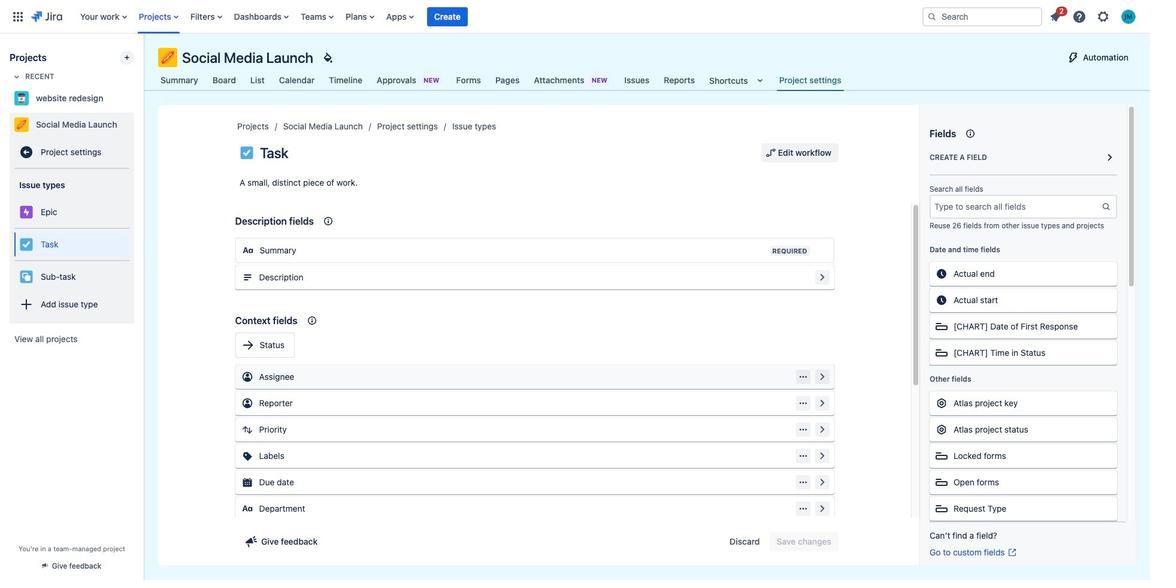 Task type: locate. For each thing, give the bounding box(es) containing it.
banner
[[0, 0, 1151, 34]]

help image
[[1073, 9, 1087, 24]]

1 horizontal spatial list
[[1045, 4, 1143, 27]]

Search field
[[923, 7, 1043, 26]]

1 horizontal spatial list item
[[1045, 4, 1068, 26]]

reporter - open field configuration image
[[815, 396, 830, 411]]

Type to search all fields text field
[[931, 196, 1102, 218]]

collapse recent projects image
[[10, 70, 24, 84]]

jira image
[[31, 9, 62, 24], [31, 9, 62, 24]]

more actions for priority image
[[799, 425, 808, 434]]

list item inside list
[[1045, 4, 1068, 26]]

list
[[74, 0, 913, 33], [1045, 4, 1143, 27]]

set project background image
[[321, 50, 335, 65]]

add to starred image
[[131, 91, 145, 105], [131, 117, 145, 132]]

None search field
[[923, 7, 1043, 26]]

settings image
[[1097, 9, 1111, 24]]

notifications image
[[1049, 9, 1063, 24]]

more actions for assignee image
[[799, 372, 808, 382]]

0 vertical spatial add to starred image
[[131, 91, 145, 105]]

description - open field configuration image
[[815, 270, 830, 285]]

due date - open field configuration image
[[815, 475, 830, 490]]

1 vertical spatial add to starred image
[[131, 117, 145, 132]]

more information about the context fields image
[[305, 313, 319, 328]]

list item
[[427, 0, 468, 33], [1045, 4, 1068, 26]]

add issue type image
[[19, 297, 34, 312]]

search image
[[928, 12, 937, 21]]

primary element
[[7, 0, 913, 33]]

tab list
[[151, 70, 851, 91]]

0 horizontal spatial list item
[[427, 0, 468, 33]]

0 horizontal spatial list
[[74, 0, 913, 33]]

group
[[762, 143, 839, 162], [14, 169, 129, 324], [14, 228, 129, 260], [723, 532, 839, 551]]

assignee - open field configuration image
[[815, 370, 830, 384]]

appswitcher icon image
[[11, 9, 25, 24]]

context fields element
[[230, 304, 839, 578]]

department - open field configuration image
[[815, 502, 830, 516]]



Task type: vqa. For each thing, say whether or not it's contained in the screenshot.
More actions for Due date image
yes



Task type: describe. For each thing, give the bounding box(es) containing it.
more actions for reporter image
[[799, 399, 808, 408]]

more information about the context fields image
[[321, 214, 336, 228]]

sidebar navigation image
[[131, 48, 157, 72]]

1 add to starred image from the top
[[131, 91, 145, 105]]

priority - open field configuration image
[[815, 422, 830, 437]]

more actions for labels image
[[799, 451, 808, 461]]

issue type icon image
[[240, 146, 254, 160]]

automation image
[[1067, 50, 1081, 65]]

2 add to starred image from the top
[[131, 117, 145, 132]]

more actions for department image
[[799, 504, 808, 514]]

this link will be opened in a new tab image
[[1008, 548, 1017, 557]]

labels - open field configuration image
[[815, 449, 830, 463]]

description fields element
[[230, 204, 839, 294]]

create project image
[[122, 53, 132, 62]]

more information about the fields image
[[964, 126, 978, 141]]

your profile and settings image
[[1122, 9, 1136, 24]]

more actions for due date image
[[799, 478, 808, 487]]



